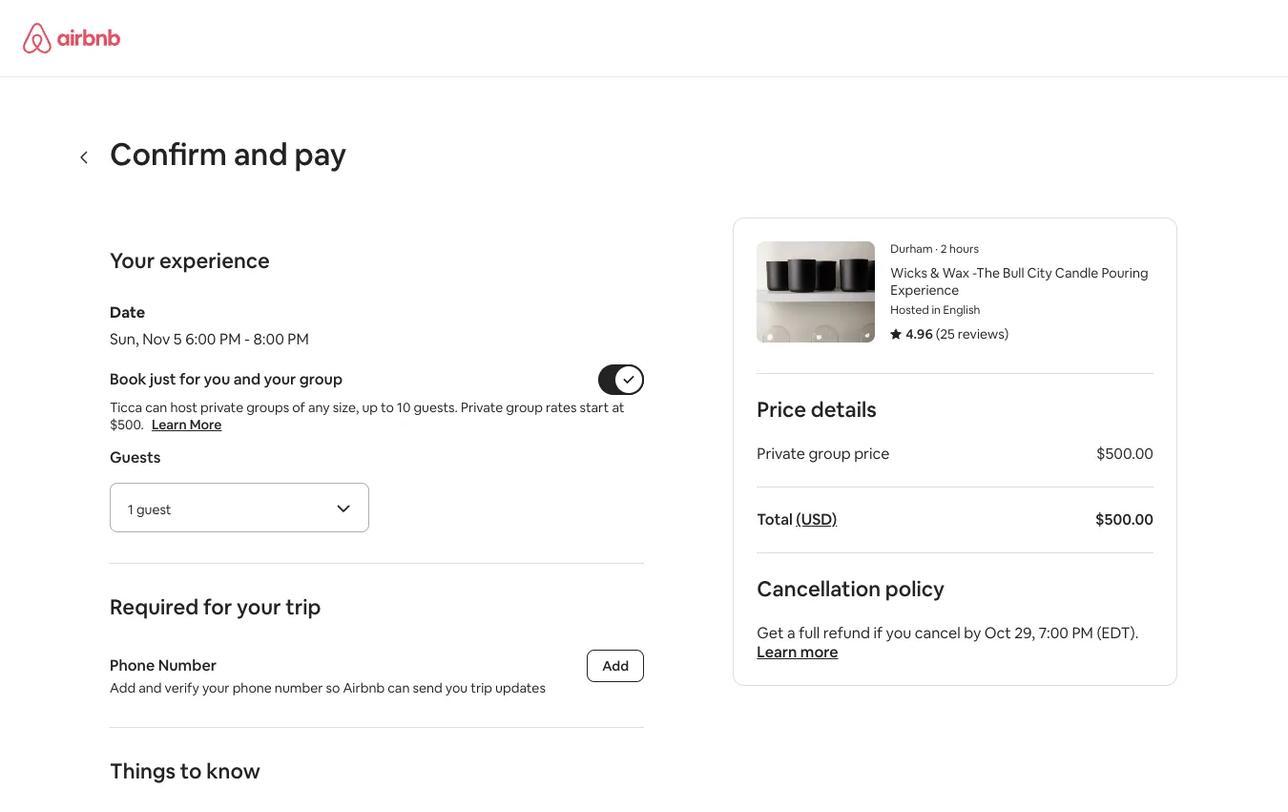 Task type: locate. For each thing, give the bounding box(es) containing it.
and down phone
[[139, 680, 162, 697]]

private down price
[[757, 444, 806, 464]]

for right required
[[203, 594, 232, 621]]

0 horizontal spatial to
[[180, 758, 202, 785]]

cancellation policy
[[757, 576, 945, 602]]

at
[[612, 399, 625, 416]]

your right 'verify'
[[202, 680, 230, 697]]

details
[[811, 396, 877, 423]]

- left 8:00
[[244, 329, 250, 349]]

ticca can host private groups of any size, up to 10 guests. private group rates start at $500.
[[110, 399, 628, 433]]

29,
[[1015, 623, 1036, 643]]

for
[[180, 369, 201, 390], [203, 594, 232, 621]]

0 horizontal spatial add
[[110, 680, 136, 697]]

rates
[[546, 399, 577, 416]]

by
[[964, 623, 982, 643]]

and left 'pay'
[[234, 135, 288, 174]]

1 vertical spatial add
[[110, 680, 136, 697]]

learn left full
[[757, 643, 798, 663]]

1 vertical spatial to
[[180, 758, 202, 785]]

1 vertical spatial can
[[388, 680, 410, 697]]

can left host
[[145, 399, 167, 416]]

0 horizontal spatial private
[[461, 399, 503, 416]]

trip left updates
[[471, 680, 493, 697]]

1 vertical spatial $500.00
[[1096, 510, 1154, 530]]

1 guest
[[128, 501, 171, 518]]

0 vertical spatial $500.00
[[1097, 444, 1154, 464]]

1 vertical spatial -
[[244, 329, 250, 349]]

learn
[[152, 416, 187, 433], [757, 643, 798, 663]]

so
[[326, 680, 340, 697]]

policy
[[886, 576, 945, 602]]

for right the just
[[180, 369, 201, 390]]

book
[[110, 369, 147, 390]]

of
[[292, 399, 305, 416]]

nov
[[142, 329, 170, 349]]

1 horizontal spatial group
[[506, 399, 543, 416]]

0 vertical spatial -
[[973, 264, 977, 282]]

0 horizontal spatial pm
[[220, 329, 241, 349]]

trip inside the phone number add and verify your phone number so airbnb can send you trip updates
[[471, 680, 493, 697]]

0 vertical spatial trip
[[286, 594, 321, 621]]

$500.00
[[1097, 444, 1154, 464], [1096, 510, 1154, 530]]

a
[[788, 623, 796, 643]]

book just for you and your group
[[110, 369, 343, 390]]

pm right 7:00
[[1073, 623, 1094, 643]]

confirm
[[110, 135, 227, 174]]

- right wax
[[973, 264, 977, 282]]

0 horizontal spatial learn
[[152, 416, 187, 433]]

trip up the phone number add and verify your phone number so airbnb can send you trip updates on the bottom left
[[286, 594, 321, 621]]

private right "guests."
[[461, 399, 503, 416]]

you up the private
[[204, 369, 230, 390]]

learn more link
[[152, 416, 222, 433]]

1 horizontal spatial pm
[[288, 329, 309, 349]]

phone number add and verify your phone number so airbnb can send you trip updates
[[110, 656, 546, 697]]

and up groups
[[234, 369, 261, 390]]

group left rates
[[506, 399, 543, 416]]

reviews
[[958, 326, 1005, 343]]

to left know
[[180, 758, 202, 785]]

know
[[206, 758, 260, 785]]

1 horizontal spatial -
[[973, 264, 977, 282]]

to left 10
[[381, 399, 394, 416]]

1 horizontal spatial private
[[757, 444, 806, 464]]

price
[[855, 444, 890, 464]]

- inside date sun, nov 5 6:00 pm - 8:00 pm
[[244, 329, 250, 349]]

2 vertical spatial group
[[809, 444, 851, 464]]

number
[[275, 680, 323, 697]]

required for your trip
[[110, 594, 321, 621]]

group up any
[[300, 369, 343, 390]]

group left price
[[809, 444, 851, 464]]

things to know
[[110, 758, 260, 785]]

private
[[461, 399, 503, 416], [757, 444, 806, 464]]

can inside the phone number add and verify your phone number so airbnb can send you trip updates
[[388, 680, 410, 697]]

25
[[940, 326, 955, 343]]

can left send
[[388, 680, 410, 697]]

0 vertical spatial learn
[[152, 416, 187, 433]]

-
[[973, 264, 977, 282], [244, 329, 250, 349]]

1 horizontal spatial you
[[446, 680, 468, 697]]

your experience
[[110, 247, 270, 274]]

1 horizontal spatial trip
[[471, 680, 493, 697]]

1 horizontal spatial learn
[[757, 643, 798, 663]]

1 vertical spatial learn
[[757, 643, 798, 663]]

cancellation
[[757, 576, 881, 602]]

to
[[381, 399, 394, 416], [180, 758, 202, 785]]

groups
[[247, 399, 290, 416]]

0 vertical spatial add
[[603, 658, 629, 675]]

get
[[757, 623, 784, 643]]

you inside "get a full refund if you cancel by oct 29, 7:00 pm (edt). learn more"
[[886, 623, 912, 643]]

pm
[[220, 329, 241, 349], [288, 329, 309, 349], [1073, 623, 1094, 643]]

4.96 ( 25 reviews )
[[906, 326, 1009, 343]]

1 horizontal spatial for
[[203, 594, 232, 621]]

0 vertical spatial to
[[381, 399, 394, 416]]

0 vertical spatial can
[[145, 399, 167, 416]]

1 vertical spatial you
[[886, 623, 912, 643]]

0 horizontal spatial trip
[[286, 594, 321, 621]]

add button
[[587, 650, 644, 683]]

pm right 8:00
[[288, 329, 309, 349]]

10
[[397, 399, 411, 416]]

learn left more
[[152, 416, 187, 433]]

2 vertical spatial and
[[139, 680, 162, 697]]

your
[[110, 247, 155, 274]]

2 vertical spatial you
[[446, 680, 468, 697]]

full
[[799, 623, 820, 643]]

$500.00 for private group price
[[1097, 444, 1154, 464]]

5
[[174, 329, 182, 349]]

up
[[362, 399, 378, 416]]

0 horizontal spatial for
[[180, 369, 201, 390]]

1 vertical spatial trip
[[471, 680, 493, 697]]

0 vertical spatial private
[[461, 399, 503, 416]]

1 horizontal spatial to
[[381, 399, 394, 416]]

pm inside "get a full refund if you cancel by oct 29, 7:00 pm (edt). learn more"
[[1073, 623, 1094, 643]]

2 vertical spatial your
[[202, 680, 230, 697]]

number
[[158, 656, 217, 676]]

2 horizontal spatial pm
[[1073, 623, 1094, 643]]

add inside the phone number add and verify your phone number so airbnb can send you trip updates
[[110, 680, 136, 697]]

airbnb
[[343, 680, 385, 697]]

wicks
[[891, 264, 928, 282]]

you
[[204, 369, 230, 390], [886, 623, 912, 643], [446, 680, 468, 697]]

2 horizontal spatial group
[[809, 444, 851, 464]]

0 horizontal spatial you
[[204, 369, 230, 390]]

0 vertical spatial for
[[180, 369, 201, 390]]

experience
[[159, 247, 270, 274]]

your inside the phone number add and verify your phone number so airbnb can send you trip updates
[[202, 680, 230, 697]]

and inside the phone number add and verify your phone number so airbnb can send you trip updates
[[139, 680, 162, 697]]

you right if
[[886, 623, 912, 643]]

1 vertical spatial for
[[203, 594, 232, 621]]

your up groups
[[264, 369, 296, 390]]

your
[[264, 369, 296, 390], [237, 594, 281, 621], [202, 680, 230, 697]]

trip
[[286, 594, 321, 621], [471, 680, 493, 697]]

add inside button
[[603, 658, 629, 675]]

1 horizontal spatial can
[[388, 680, 410, 697]]

1 vertical spatial group
[[506, 399, 543, 416]]

0 vertical spatial group
[[300, 369, 343, 390]]

your up phone
[[237, 594, 281, 621]]

back image
[[77, 149, 93, 165]]

pm right 6:00 on the top of page
[[220, 329, 241, 349]]

to inside ticca can host private groups of any size, up to 10 guests. private group rates start at $500.
[[381, 399, 394, 416]]

0 vertical spatial your
[[264, 369, 296, 390]]

(
[[936, 326, 940, 343]]

- inside the durham · 2 hours wicks & wax -the bull city candle pouring experience hosted in english
[[973, 264, 977, 282]]

2 horizontal spatial you
[[886, 623, 912, 643]]

0 horizontal spatial group
[[300, 369, 343, 390]]

oct
[[985, 623, 1012, 643]]

things
[[110, 758, 176, 785]]

learn inside "get a full refund if you cancel by oct 29, 7:00 pm (edt). learn more"
[[757, 643, 798, 663]]

total (usd)
[[757, 510, 838, 530]]

1 horizontal spatial add
[[603, 658, 629, 675]]

guests
[[110, 448, 161, 468]]

cancel
[[915, 623, 961, 643]]

group
[[300, 369, 343, 390], [506, 399, 543, 416], [809, 444, 851, 464]]

0 horizontal spatial can
[[145, 399, 167, 416]]

add
[[603, 658, 629, 675], [110, 680, 136, 697]]

send
[[413, 680, 443, 697]]

english
[[944, 303, 981, 318]]

you right send
[[446, 680, 468, 697]]

private inside ticca can host private groups of any size, up to 10 guests. private group rates start at $500.
[[461, 399, 503, 416]]

0 horizontal spatial -
[[244, 329, 250, 349]]

and
[[234, 135, 288, 174], [234, 369, 261, 390], [139, 680, 162, 697]]

price details
[[757, 396, 877, 423]]



Task type: vqa. For each thing, say whether or not it's contained in the screenshot.
Manage your account data
no



Task type: describe. For each thing, give the bounding box(es) containing it.
date
[[110, 303, 145, 323]]

7:00
[[1039, 623, 1069, 643]]

learn more link
[[757, 643, 839, 663]]

your for phone
[[202, 680, 230, 697]]

ticca
[[110, 399, 142, 416]]

1
[[128, 501, 133, 518]]

host
[[170, 399, 198, 416]]

if
[[874, 623, 883, 643]]

refund
[[824, 623, 871, 643]]

city
[[1028, 264, 1053, 282]]

guest
[[136, 501, 171, 518]]

learn more
[[152, 416, 222, 433]]

group inside ticca can host private groups of any size, up to 10 guests. private group rates start at $500.
[[506, 399, 543, 416]]

0 vertical spatial and
[[234, 135, 288, 174]]

more
[[801, 643, 839, 663]]

get a full refund if you cancel by oct 29, 7:00 pm (edt). learn more
[[757, 623, 1139, 663]]

updates
[[496, 680, 546, 697]]

just
[[150, 369, 176, 390]]

date sun, nov 5 6:00 pm - 8:00 pm
[[110, 303, 309, 349]]

verify
[[165, 680, 199, 697]]

experience
[[891, 282, 960, 299]]

2
[[941, 242, 948, 257]]

1 vertical spatial and
[[234, 369, 261, 390]]

guests.
[[414, 399, 458, 416]]

wax
[[943, 264, 970, 282]]

(usd) button
[[796, 510, 838, 530]]

·
[[936, 242, 939, 257]]

your for group
[[264, 369, 296, 390]]

the
[[977, 264, 1000, 282]]

pouring
[[1102, 264, 1149, 282]]

durham
[[891, 242, 933, 257]]

you inside the phone number add and verify your phone number so airbnb can send you trip updates
[[446, 680, 468, 697]]

hours
[[950, 242, 980, 257]]

phone
[[233, 680, 272, 697]]

1 vertical spatial private
[[757, 444, 806, 464]]

(edt).
[[1097, 623, 1139, 643]]

&
[[931, 264, 940, 282]]

private group price
[[757, 444, 890, 464]]

start
[[580, 399, 609, 416]]

bull
[[1003, 264, 1025, 282]]

1 vertical spatial your
[[237, 594, 281, 621]]

size,
[[333, 399, 359, 416]]

6:00
[[185, 329, 216, 349]]

0 vertical spatial you
[[204, 369, 230, 390]]

sun,
[[110, 329, 139, 349]]

8:00
[[253, 329, 284, 349]]

more
[[190, 416, 222, 433]]

4.96
[[906, 326, 933, 343]]

)
[[1005, 326, 1009, 343]]

1 guest button
[[111, 484, 369, 532]]

durham · 2 hours wicks & wax -the bull city candle pouring experience hosted in english
[[891, 242, 1149, 318]]

price
[[757, 396, 807, 423]]

in
[[932, 303, 941, 318]]

phone
[[110, 656, 155, 676]]

private
[[201, 399, 244, 416]]

hosted
[[891, 303, 930, 318]]

(usd)
[[796, 510, 838, 530]]

any
[[308, 399, 330, 416]]

$500.00 for total
[[1096, 510, 1154, 530]]

total
[[757, 510, 793, 530]]

pay
[[294, 135, 347, 174]]

candle
[[1056, 264, 1099, 282]]

$500.
[[110, 416, 144, 433]]

confirm and pay
[[110, 135, 347, 174]]

can inside ticca can host private groups of any size, up to 10 guests. private group rates start at $500.
[[145, 399, 167, 416]]



